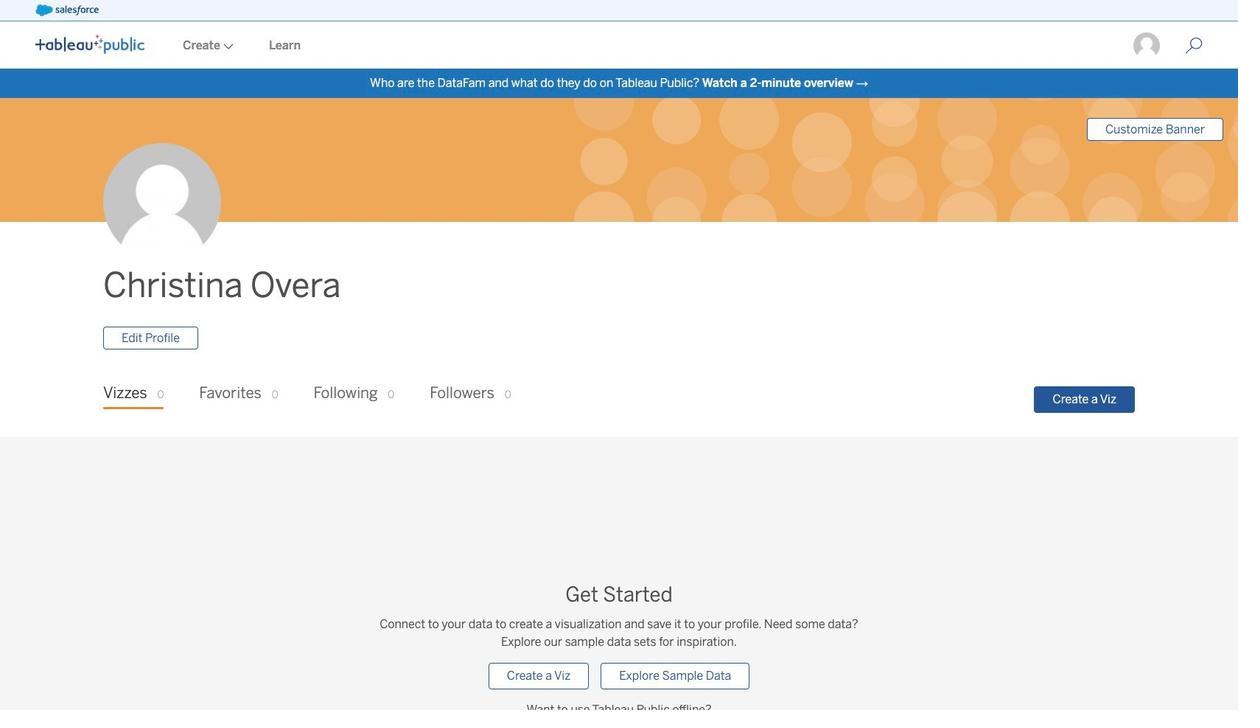 Task type: vqa. For each thing, say whether or not it's contained in the screenshot.
topmost 1
no



Task type: locate. For each thing, give the bounding box(es) containing it.
logo image
[[35, 35, 145, 54]]

avatar image
[[103, 143, 221, 261]]

christina.overa image
[[1133, 31, 1162, 60]]

salesforce logo image
[[35, 4, 99, 16]]

go to search image
[[1168, 37, 1221, 55]]



Task type: describe. For each thing, give the bounding box(es) containing it.
create image
[[220, 44, 234, 49]]



